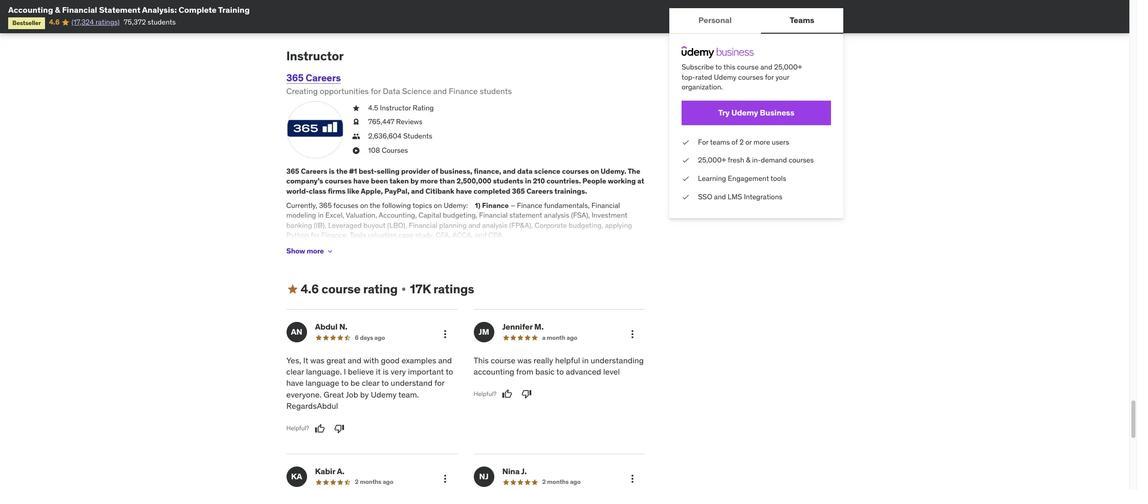 Task type: vqa. For each thing, say whether or not it's contained in the screenshot.
for in the Subscribe to this course and 25,000+ top‑rated Udemy courses for your organization.
yes



Task type: describe. For each thing, give the bounding box(es) containing it.
than
[[440, 177, 455, 186]]

xsmall image left 108
[[352, 146, 360, 156]]

additional actions for review by kabir a. image
[[439, 473, 451, 486]]

(fsa),
[[571, 211, 590, 220]]

and left data
[[503, 167, 516, 176]]

mark review by jennifer m. as unhelpful image
[[522, 390, 532, 400]]

statement
[[99, 5, 140, 15]]

to right important
[[446, 367, 453, 377]]

case
[[399, 231, 414, 240]]

nina j.
[[502, 467, 527, 477]]

2,636,604
[[368, 132, 402, 141]]

365 careers is the #1 best-selling provider of business, finance, and data science courses on udemy. the company's courses have been taken by more than 2,500,000 students in 210 countries. people working at world-class firms like apple, paypal, and citibank have completed 365 careers trainings.
[[286, 167, 645, 196]]

0 vertical spatial students
[[148, 18, 176, 27]]

business,
[[440, 167, 473, 176]]

was for course
[[518, 356, 532, 366]]

students inside 365 careers is the #1 best-selling provider of business, finance, and data science courses on udemy. the company's courses have been taken by more than 2,500,000 students in 210 countries. people working at world-class firms like apple, paypal, and citibank have completed 365 careers trainings.
[[493, 177, 524, 186]]

understanding
[[591, 356, 644, 366]]

108
[[368, 146, 380, 155]]

additional actions for review by abdul n. image
[[439, 328, 451, 341]]

on inside 365 careers is the #1 best-selling provider of business, finance, and data science courses on udemy. the company's courses have been taken by more than 2,500,000 students in 210 countries. people working at world-class firms like apple, paypal, and citibank have completed 365 careers trainings.
[[591, 167, 599, 176]]

this
[[724, 62, 735, 72]]

tab list containing personal
[[669, 8, 843, 34]]

to inside this  course was really helpful in understanding accounting from basic to advanced level
[[557, 367, 564, 377]]

jm
[[479, 327, 489, 337]]

following
[[382, 201, 411, 210]]

understand
[[391, 378, 433, 389]]

cpa
[[489, 231, 502, 240]]

nj
[[479, 472, 489, 482]]

completed
[[474, 187, 511, 196]]

great
[[324, 390, 344, 400]]

taken
[[390, 177, 409, 186]]

abdul inside yes, it was great and with good examples and clear language. i believe it is very important to have language to be clear to understand for everyone. great job by udemy team. regards abdul
[[317, 401, 338, 412]]

1 vertical spatial instructor
[[380, 103, 411, 113]]

statement
[[510, 211, 542, 220]]

finance inside 365 careers creating opportunities for data science and finance students
[[449, 86, 478, 96]]

organization.
[[682, 83, 723, 92]]

firms
[[328, 187, 346, 196]]

good
[[381, 356, 400, 366]]

yes, it was great and with good examples and clear language. i believe it is very important to have language to be clear to understand for everyone. great job by udemy team. regards abdul
[[286, 356, 453, 412]]

2 months ago for nina j.
[[542, 479, 581, 487]]

m.
[[534, 322, 544, 332]]

language
[[306, 378, 339, 389]]

mark review by abdul n. as unhelpful image
[[334, 424, 345, 434]]

xsmall image for 25,000+
[[682, 156, 690, 166]]

1 horizontal spatial analysis
[[544, 211, 570, 220]]

apple,
[[361, 187, 383, 196]]

to inside subscribe to this course and 25,000+ top‑rated udemy courses for your organization.
[[715, 62, 722, 72]]

finance inside – finance fundamentals, financial modeling in excel, valuation, accounting, capital budgeting, financial statement analysis (fsa), investment banking (ib), leveraged buyout (lbo), financial planning and analysis (fp&a), corporate budgeting, applying python for finance, tesla valuation case study, cfa, acca, and cpa
[[517, 201, 543, 210]]

currently, 365 focuses on the following topics on udemy: 1) finance
[[286, 201, 509, 210]]

finance,
[[474, 167, 501, 176]]

or
[[746, 138, 752, 147]]

for inside – finance fundamentals, financial modeling in excel, valuation, accounting, capital budgeting, financial statement analysis (fsa), investment banking (ib), leveraged buyout (lbo), financial planning and analysis (fp&a), corporate budgeting, applying python for finance, tesla valuation case study, cfa, acca, and cpa
[[311, 231, 320, 240]]

0 vertical spatial have
[[353, 177, 369, 186]]

reviews
[[396, 117, 423, 127]]

try udemy business
[[718, 108, 795, 118]]

engagement
[[728, 174, 769, 183]]

2,636,604 students
[[368, 132, 433, 141]]

17k ratings
[[410, 281, 474, 297]]

have inside yes, it was great and with good examples and clear language. i believe it is very important to have language to be clear to understand for everyone. great job by udemy team. regards abdul
[[286, 378, 304, 389]]

1 horizontal spatial on
[[434, 201, 442, 210]]

a
[[542, 334, 546, 342]]

the
[[628, 167, 641, 176]]

applying
[[605, 221, 632, 230]]

ratings
[[434, 281, 474, 297]]

0 vertical spatial abdul
[[315, 322, 338, 332]]

a.
[[337, 467, 345, 477]]

0 horizontal spatial analysis
[[482, 221, 508, 230]]

lms
[[728, 192, 742, 201]]

provider
[[401, 167, 430, 176]]

1 vertical spatial have
[[456, 187, 472, 196]]

class
[[309, 187, 326, 196]]

accounting,
[[379, 211, 417, 220]]

and up important
[[438, 356, 452, 366]]

users
[[772, 138, 789, 147]]

regards
[[286, 401, 317, 412]]

for inside yes, it was great and with good examples and clear language. i believe it is very important to have language to be clear to understand for everyone. great job by udemy team. regards abdul
[[435, 378, 445, 389]]

finance,
[[321, 231, 348, 240]]

rating
[[413, 103, 434, 113]]

been
[[371, 177, 388, 186]]

planning
[[439, 221, 467, 230]]

helpful? for jm
[[474, 391, 497, 398]]

your
[[776, 72, 789, 82]]

1 vertical spatial clear
[[362, 378, 380, 389]]

excel,
[[325, 211, 344, 220]]

sso
[[698, 192, 712, 201]]

765,447 reviews
[[368, 117, 423, 127]]

great
[[327, 356, 346, 366]]

j.
[[521, 467, 527, 477]]

days
[[360, 334, 373, 342]]

subscribe to this course and 25,000+ top‑rated udemy courses for your organization.
[[682, 62, 802, 92]]

learning engagement tools
[[698, 174, 786, 183]]

jennifer m.
[[502, 322, 544, 332]]

udemy inside subscribe to this course and 25,000+ top‑rated udemy courses for your organization.
[[714, 72, 737, 82]]

financial up investment
[[592, 201, 620, 210]]

teams
[[710, 138, 730, 147]]

mark review by jennifer m. as helpful image
[[502, 390, 513, 400]]

1 vertical spatial the
[[370, 201, 380, 210]]

2 horizontal spatial more
[[754, 138, 770, 147]]

and up topics
[[411, 187, 424, 196]]

it
[[376, 367, 381, 377]]

acca,
[[453, 231, 473, 240]]

accounting
[[474, 367, 515, 377]]

udemy:
[[444, 201, 468, 210]]

2 months ago for kabir a.
[[355, 479, 394, 487]]

to down good
[[381, 378, 389, 389]]

1 horizontal spatial budgeting,
[[569, 221, 603, 230]]

abdul n.
[[315, 322, 348, 332]]

job
[[346, 390, 358, 400]]

n.
[[339, 322, 348, 332]]

2 for kabir a.
[[355, 479, 359, 487]]

is inside yes, it was great and with good examples and clear language. i believe it is very important to have language to be clear to understand for everyone. great job by udemy team. regards abdul
[[383, 367, 389, 377]]

365 careers image
[[286, 101, 344, 159]]

xsmall image for sso
[[682, 192, 690, 202]]

from
[[516, 367, 534, 377]]

6
[[355, 334, 359, 342]]

ago for a.
[[383, 479, 394, 487]]

subscribe
[[682, 62, 714, 72]]

valuation
[[368, 231, 397, 240]]

75,372
[[124, 18, 146, 27]]

yes,
[[286, 356, 301, 366]]

topics
[[413, 201, 432, 210]]

the inside 365 careers is the #1 best-selling provider of business, finance, and data science courses on udemy. the company's courses have been taken by more than 2,500,000 students in 210 countries. people working at world-class firms like apple, paypal, and citibank have completed 365 careers trainings.
[[336, 167, 348, 176]]

4.6 for 4.6
[[49, 18, 60, 27]]

by inside 365 careers is the #1 best-selling provider of business, finance, and data science courses on udemy. the company's courses have been taken by more than 2,500,000 students in 210 countries. people working at world-class firms like apple, paypal, and citibank have completed 365 careers trainings.
[[411, 177, 419, 186]]

xsmall image left for
[[682, 138, 690, 148]]

additional actions for review by nina j. image
[[626, 473, 639, 486]]



Task type: locate. For each thing, give the bounding box(es) containing it.
for left your
[[765, 72, 774, 82]]

1 horizontal spatial &
[[746, 156, 750, 165]]

0 horizontal spatial instructor
[[286, 48, 344, 64]]

1 vertical spatial &
[[746, 156, 750, 165]]

courses up the trainings.
[[562, 167, 589, 176]]

udemy
[[714, 72, 737, 82], [731, 108, 758, 118], [371, 390, 397, 400]]

1 horizontal spatial by
[[411, 177, 419, 186]]

1 horizontal spatial months
[[547, 479, 569, 487]]

1 horizontal spatial is
[[383, 367, 389, 377]]

xsmall image down finance,
[[326, 248, 334, 256]]

buyout
[[364, 221, 386, 230]]

0 horizontal spatial 2
[[355, 479, 359, 487]]

careers for 365 careers creating opportunities for data science and finance students
[[306, 71, 341, 84]]

course up accounting
[[491, 356, 516, 366]]

108 courses
[[368, 146, 408, 155]]

&
[[55, 5, 60, 15], [746, 156, 750, 165]]

more inside button
[[307, 247, 324, 256]]

complete
[[179, 5, 217, 15]]

0 horizontal spatial clear
[[286, 367, 304, 377]]

and up believe
[[348, 356, 362, 366]]

4.6 for 4.6 course rating
[[301, 281, 319, 297]]

0 horizontal spatial 25,000+
[[698, 156, 726, 165]]

365 up excel,
[[319, 201, 332, 210]]

xsmall image for 4.5
[[352, 103, 360, 113]]

tab list
[[669, 8, 843, 34]]

1 horizontal spatial 25,000+
[[774, 62, 802, 72]]

0 vertical spatial 4.6
[[49, 18, 60, 27]]

is right it
[[383, 367, 389, 377]]

budgeting, down (fsa),
[[569, 221, 603, 230]]

and inside 365 careers creating opportunities for data science and finance students
[[433, 86, 447, 96]]

0 vertical spatial budgeting,
[[443, 211, 478, 220]]

0 vertical spatial 25,000+
[[774, 62, 802, 72]]

1 vertical spatial in
[[318, 211, 324, 220]]

xsmall image for learning
[[682, 174, 690, 184]]

course inside subscribe to this course and 25,000+ top‑rated udemy courses for your organization.
[[737, 62, 759, 72]]

tools
[[771, 174, 786, 183]]

2 horizontal spatial 2
[[740, 138, 744, 147]]

25,000+ inside subscribe to this course and 25,000+ top‑rated udemy courses for your organization.
[[774, 62, 802, 72]]

teams
[[790, 15, 814, 25]]

science
[[534, 167, 561, 176]]

1 vertical spatial is
[[383, 367, 389, 377]]

ratings)
[[96, 18, 120, 27]]

valuation,
[[346, 211, 377, 220]]

have up everyone.
[[286, 378, 304, 389]]

1 horizontal spatial course
[[491, 356, 516, 366]]

is inside 365 careers is the #1 best-selling provider of business, finance, and data science courses on udemy. the company's courses have been taken by more than 2,500,000 students in 210 countries. people working at world-class firms like apple, paypal, and citibank have completed 365 careers trainings.
[[329, 167, 335, 176]]

careers for 365 careers is the #1 best-selling provider of business, finance, and data science courses on udemy. the company's courses have been taken by more than 2,500,000 students in 210 countries. people working at world-class firms like apple, paypal, and citibank have completed 365 careers trainings.
[[301, 167, 327, 176]]

and left cpa
[[475, 231, 487, 240]]

1 was from the left
[[310, 356, 325, 366]]

1 horizontal spatial have
[[353, 177, 369, 186]]

instructor up 765,447 reviews
[[380, 103, 411, 113]]

in up advanced
[[582, 356, 589, 366]]

25,000+ up learning
[[698, 156, 726, 165]]

in inside – finance fundamentals, financial modeling in excel, valuation, accounting, capital budgeting, financial statement analysis (fsa), investment banking (ib), leveraged buyout (lbo), financial planning and analysis (fp&a), corporate budgeting, applying python for finance, tesla valuation case study, cfa, acca, and cpa
[[318, 211, 324, 220]]

and inside subscribe to this course and 25,000+ top‑rated udemy courses for your organization.
[[760, 62, 772, 72]]

xsmall image for 2,636,604
[[352, 132, 360, 142]]

courses inside subscribe to this course and 25,000+ top‑rated udemy courses for your organization.
[[738, 72, 763, 82]]

to down helpful
[[557, 367, 564, 377]]

instructor up the '365 careers' link
[[286, 48, 344, 64]]

financial
[[62, 5, 97, 15], [592, 201, 620, 210], [479, 211, 508, 220], [409, 221, 438, 230]]

4.6 down the accounting
[[49, 18, 60, 27]]

courses
[[382, 146, 408, 155]]

0 vertical spatial more
[[754, 138, 770, 147]]

2 months ago
[[355, 479, 394, 487], [542, 479, 581, 487]]

2 horizontal spatial have
[[456, 187, 472, 196]]

in for –
[[318, 211, 324, 220]]

udemy down the this
[[714, 72, 737, 82]]

medium image
[[286, 284, 299, 296]]

analysis up cpa
[[482, 221, 508, 230]]

courses up the firms
[[325, 177, 352, 186]]

try
[[718, 108, 730, 118]]

for down important
[[435, 378, 445, 389]]

more right show
[[307, 247, 324, 256]]

on up valuation,
[[360, 201, 368, 210]]

months for j.
[[547, 479, 569, 487]]

clear down it
[[362, 378, 380, 389]]

was for it
[[310, 356, 325, 366]]

0 vertical spatial analysis
[[544, 211, 570, 220]]

best-
[[359, 167, 377, 176]]

0 horizontal spatial on
[[360, 201, 368, 210]]

finance right science
[[449, 86, 478, 96]]

0 horizontal spatial of
[[432, 167, 438, 176]]

0 horizontal spatial 4.6
[[49, 18, 60, 27]]

2 vertical spatial udemy
[[371, 390, 397, 400]]

0 horizontal spatial have
[[286, 378, 304, 389]]

for inside subscribe to this course and 25,000+ top‑rated udemy courses for your organization.
[[765, 72, 774, 82]]

0 horizontal spatial 2 months ago
[[355, 479, 394, 487]]

helpful? left the 'mark review by jennifer m. as helpful' icon at the bottom of page
[[474, 391, 497, 398]]

business
[[760, 108, 795, 118]]

1 horizontal spatial 4.6
[[301, 281, 319, 297]]

(fp&a),
[[509, 221, 533, 230]]

trainings.
[[555, 187, 587, 196]]

fundamentals,
[[544, 201, 590, 210]]

bestseller
[[12, 19, 41, 27]]

365
[[286, 71, 304, 84], [286, 167, 299, 176], [512, 187, 525, 196], [319, 201, 332, 210]]

1 vertical spatial udemy
[[731, 108, 758, 118]]

this
[[474, 356, 489, 366]]

1 horizontal spatial finance
[[482, 201, 509, 210]]

and up acca,
[[469, 221, 481, 230]]

for teams of 2 or more users
[[698, 138, 789, 147]]

0 vertical spatial in
[[525, 177, 532, 186]]

an
[[291, 327, 302, 337]]

helpful? left mark review by abdul n. as helpful "image"
[[286, 425, 309, 433]]

more up citibank
[[420, 177, 438, 186]]

team.
[[399, 390, 419, 400]]

a month ago
[[542, 334, 578, 342]]

cfa,
[[436, 231, 451, 240]]

data
[[383, 86, 400, 96]]

2 2 months ago from the left
[[542, 479, 581, 487]]

2 vertical spatial in
[[582, 356, 589, 366]]

xsmall image inside the show more button
[[326, 248, 334, 256]]

of
[[732, 138, 738, 147], [432, 167, 438, 176]]

1 horizontal spatial instructor
[[380, 103, 411, 113]]

with
[[364, 356, 379, 366]]

0 vertical spatial of
[[732, 138, 738, 147]]

students inside 365 careers creating opportunities for data science and finance students
[[480, 86, 512, 96]]

(lbo),
[[387, 221, 407, 230]]

finance down completed
[[482, 201, 509, 210]]

abdul down great
[[317, 401, 338, 412]]

the down "apple,"
[[370, 201, 380, 210]]

2 vertical spatial have
[[286, 378, 304, 389]]

0 vertical spatial by
[[411, 177, 419, 186]]

budgeting, down udemy:
[[443, 211, 478, 220]]

1 horizontal spatial 2 months ago
[[542, 479, 581, 487]]

course
[[737, 62, 759, 72], [322, 281, 361, 297], [491, 356, 516, 366]]

study,
[[415, 231, 434, 240]]

of left the or
[[732, 138, 738, 147]]

the left #1
[[336, 167, 348, 176]]

xsmall image left 17k
[[400, 286, 408, 294]]

udemy.
[[601, 167, 627, 176]]

and right sso
[[714, 192, 726, 201]]

in for this
[[582, 356, 589, 366]]

0 vertical spatial helpful?
[[474, 391, 497, 398]]

1 horizontal spatial clear
[[362, 378, 380, 389]]

kabir
[[315, 467, 335, 477]]

1 vertical spatial abdul
[[317, 401, 338, 412]]

to left the this
[[715, 62, 722, 72]]

0 vertical spatial clear
[[286, 367, 304, 377]]

careers down the 210 countries.
[[527, 187, 553, 196]]

helpful? for an
[[286, 425, 309, 433]]

by right job
[[360, 390, 369, 400]]

for down (ib),
[[311, 231, 320, 240]]

at
[[638, 177, 645, 186]]

and
[[760, 62, 772, 72], [433, 86, 447, 96], [503, 167, 516, 176], [411, 187, 424, 196], [714, 192, 726, 201], [469, 221, 481, 230], [475, 231, 487, 240], [348, 356, 362, 366], [438, 356, 452, 366]]

course right the this
[[737, 62, 759, 72]]

udemy down it
[[371, 390, 397, 400]]

0 horizontal spatial is
[[329, 167, 335, 176]]

abdul
[[315, 322, 338, 332], [317, 401, 338, 412]]

corporate
[[535, 221, 567, 230]]

365 up "–" on the left top of the page
[[512, 187, 525, 196]]

finance up statement
[[517, 201, 543, 210]]

personal button
[[669, 8, 761, 33]]

(17,324 ratings)
[[72, 18, 120, 27]]

integrations
[[744, 192, 783, 201]]

was up from
[[518, 356, 532, 366]]

ago for j.
[[570, 479, 581, 487]]

financial up study,
[[409, 221, 438, 230]]

1 vertical spatial helpful?
[[286, 425, 309, 433]]

1 2 months ago from the left
[[355, 479, 394, 487]]

have down 2,500,000
[[456, 187, 472, 196]]

1 vertical spatial budgeting,
[[569, 221, 603, 230]]

sso and lms integrations
[[698, 192, 783, 201]]

365 up creating
[[286, 71, 304, 84]]

creating
[[286, 86, 318, 96]]

leveraged
[[328, 221, 362, 230]]

by down provider
[[411, 177, 419, 186]]

in inside this  course was really helpful in understanding accounting from basic to advanced level
[[582, 356, 589, 366]]

clear down yes,
[[286, 367, 304, 377]]

365 up company's
[[286, 167, 299, 176]]

365 careers link
[[286, 71, 341, 84]]

more inside 365 careers is the #1 best-selling provider of business, finance, and data science courses on udemy. the company's courses have been taken by more than 2,500,000 students in 210 countries. people working at world-class firms like apple, paypal, and citibank have completed 365 careers trainings.
[[420, 177, 438, 186]]

0 horizontal spatial course
[[322, 281, 361, 297]]

course for 4.6 course rating
[[322, 281, 361, 297]]

courses left your
[[738, 72, 763, 82]]

courses right the demand
[[789, 156, 814, 165]]

on up the capital
[[434, 201, 442, 210]]

365 inside 365 careers creating opportunities for data science and finance students
[[286, 71, 304, 84]]

–
[[511, 201, 516, 210]]

xsmall image
[[682, 138, 690, 148], [352, 146, 360, 156], [326, 248, 334, 256], [400, 286, 408, 294]]

ago
[[374, 334, 385, 342], [567, 334, 578, 342], [383, 479, 394, 487], [570, 479, 581, 487]]

– finance fundamentals, financial modeling in excel, valuation, accounting, capital budgeting, financial statement analysis (fsa), investment banking (ib), leveraged buyout (lbo), financial planning and analysis (fp&a), corporate budgeting, applying python for finance, tesla valuation case study, cfa, acca, and cpa
[[286, 201, 632, 240]]

1 vertical spatial careers
[[301, 167, 327, 176]]

0 vertical spatial udemy
[[714, 72, 737, 82]]

1 vertical spatial students
[[480, 86, 512, 96]]

1 horizontal spatial the
[[370, 201, 380, 210]]

1 horizontal spatial was
[[518, 356, 532, 366]]

additional actions for review by jennifer m. image
[[626, 328, 639, 341]]

show more
[[286, 247, 324, 256]]

1 horizontal spatial 2
[[542, 479, 546, 487]]

instructor
[[286, 48, 344, 64], [380, 103, 411, 113]]

2 vertical spatial students
[[493, 177, 524, 186]]

0 horizontal spatial was
[[310, 356, 325, 366]]

for inside 365 careers creating opportunities for data science and finance students
[[371, 86, 381, 96]]

2 horizontal spatial course
[[737, 62, 759, 72]]

on up people
[[591, 167, 599, 176]]

1 months from the left
[[360, 479, 382, 487]]

2 horizontal spatial in
[[582, 356, 589, 366]]

0 horizontal spatial the
[[336, 167, 348, 176]]

1 horizontal spatial more
[[420, 177, 438, 186]]

top‑rated
[[682, 72, 712, 82]]

(17,324
[[72, 18, 94, 27]]

more
[[754, 138, 770, 147], [420, 177, 438, 186], [307, 247, 324, 256]]

demand
[[761, 156, 787, 165]]

courses
[[738, 72, 763, 82], [789, 156, 814, 165], [562, 167, 589, 176], [325, 177, 352, 186]]

was right it
[[310, 356, 325, 366]]

months for a.
[[360, 479, 382, 487]]

1 vertical spatial 4.6
[[301, 281, 319, 297]]

0 horizontal spatial months
[[360, 479, 382, 487]]

tesla
[[350, 231, 366, 240]]

mark review by abdul n. as helpful image
[[315, 424, 325, 434]]

was inside yes, it was great and with good examples and clear language. i believe it is very important to have language to be clear to understand for everyone. great job by udemy team. regards abdul
[[310, 356, 325, 366]]

financial down 1)
[[479, 211, 508, 220]]

2 horizontal spatial on
[[591, 167, 599, 176]]

4.5
[[368, 103, 378, 113]]

currently,
[[286, 201, 317, 210]]

25,000+ up your
[[774, 62, 802, 72]]

0 vertical spatial careers
[[306, 71, 341, 84]]

4.6
[[49, 18, 60, 27], [301, 281, 319, 297]]

selling
[[377, 167, 400, 176]]

2 vertical spatial careers
[[527, 187, 553, 196]]

really
[[534, 356, 553, 366]]

0 horizontal spatial helpful?
[[286, 425, 309, 433]]

0 horizontal spatial &
[[55, 5, 60, 15]]

investment
[[592, 211, 628, 220]]

1 vertical spatial analysis
[[482, 221, 508, 230]]

analysis up corporate
[[544, 211, 570, 220]]

finance
[[449, 86, 478, 96], [482, 201, 509, 210], [517, 201, 543, 210]]

4.6 right medium image
[[301, 281, 319, 297]]

4.6 course rating
[[301, 281, 398, 297]]

and right science
[[433, 86, 447, 96]]

show more button
[[286, 242, 334, 262]]

by inside yes, it was great and with good examples and clear language. i believe it is very important to have language to be clear to understand for everyone. great job by udemy team. regards abdul
[[360, 390, 369, 400]]

1 vertical spatial by
[[360, 390, 369, 400]]

course inside this  course was really helpful in understanding accounting from basic to advanced level
[[491, 356, 516, 366]]

of right provider
[[432, 167, 438, 176]]

& right the accounting
[[55, 5, 60, 15]]

& left in-
[[746, 156, 750, 165]]

in inside 365 careers is the #1 best-selling provider of business, finance, and data science courses on udemy. the company's courses have been taken by more than 2,500,000 students in 210 countries. people working at world-class firms like apple, paypal, and citibank have completed 365 careers trainings.
[[525, 177, 532, 186]]

1 vertical spatial more
[[420, 177, 438, 186]]

1 vertical spatial 25,000+
[[698, 156, 726, 165]]

2 horizontal spatial finance
[[517, 201, 543, 210]]

world-
[[286, 187, 309, 196]]

more right the or
[[754, 138, 770, 147]]

the
[[336, 167, 348, 176], [370, 201, 380, 210]]

careers up company's
[[301, 167, 327, 176]]

everyone.
[[286, 390, 322, 400]]

0 horizontal spatial budgeting,
[[443, 211, 478, 220]]

765,447
[[368, 117, 395, 127]]

of inside 365 careers is the #1 best-selling provider of business, finance, and data science courses on udemy. the company's courses have been taken by more than 2,500,000 students in 210 countries. people working at world-class firms like apple, paypal, and citibank have completed 365 careers trainings.
[[432, 167, 438, 176]]

ago for m.
[[567, 334, 578, 342]]

2 vertical spatial more
[[307, 247, 324, 256]]

to left be
[[341, 378, 349, 389]]

1 horizontal spatial of
[[732, 138, 738, 147]]

careers up opportunities
[[306, 71, 341, 84]]

jennifer
[[502, 322, 533, 332]]

in up (ib),
[[318, 211, 324, 220]]

2 months from the left
[[547, 479, 569, 487]]

examples
[[402, 356, 436, 366]]

analysis:
[[142, 5, 177, 15]]

was inside this  course was really helpful in understanding accounting from basic to advanced level
[[518, 356, 532, 366]]

0 horizontal spatial in
[[318, 211, 324, 220]]

2 vertical spatial course
[[491, 356, 516, 366]]

ago for n.
[[374, 334, 385, 342]]

0 vertical spatial instructor
[[286, 48, 344, 64]]

in down data
[[525, 177, 532, 186]]

0 horizontal spatial finance
[[449, 86, 478, 96]]

1 vertical spatial course
[[322, 281, 361, 297]]

xsmall image
[[352, 103, 360, 113], [352, 117, 360, 127], [352, 132, 360, 142], [682, 156, 690, 166], [682, 174, 690, 184], [682, 192, 690, 202]]

careers inside 365 careers creating opportunities for data science and finance students
[[306, 71, 341, 84]]

course for this  course was really helpful in understanding accounting from basic to advanced level
[[491, 356, 516, 366]]

(ib),
[[314, 221, 327, 230]]

1 horizontal spatial in
[[525, 177, 532, 186]]

kabir a.
[[315, 467, 345, 477]]

teams button
[[761, 8, 843, 33]]

365 careers creating opportunities for data science and finance students
[[286, 71, 512, 96]]

2 was from the left
[[518, 356, 532, 366]]

udemy business image
[[682, 46, 754, 58]]

helpful
[[555, 356, 580, 366]]

0 vertical spatial is
[[329, 167, 335, 176]]

course up n.
[[322, 281, 361, 297]]

2 for nina j.
[[542, 479, 546, 487]]

language.
[[306, 367, 342, 377]]

clear
[[286, 367, 304, 377], [362, 378, 380, 389]]

1 vertical spatial of
[[432, 167, 438, 176]]

25,000+
[[774, 62, 802, 72], [698, 156, 726, 165]]

is up the firms
[[329, 167, 335, 176]]

1 horizontal spatial helpful?
[[474, 391, 497, 398]]

0 horizontal spatial by
[[360, 390, 369, 400]]

0 vertical spatial the
[[336, 167, 348, 176]]

have down best-
[[353, 177, 369, 186]]

udemy inside yes, it was great and with good examples and clear language. i believe it is very important to have language to be clear to understand for everyone. great job by udemy team. regards abdul
[[371, 390, 397, 400]]

xsmall image for 765,447
[[352, 117, 360, 127]]

this  course was really helpful in understanding accounting from basic to advanced level
[[474, 356, 644, 377]]

abdul left n.
[[315, 322, 338, 332]]

for left data
[[371, 86, 381, 96]]

17k
[[410, 281, 431, 297]]

for
[[698, 138, 709, 147]]

financial up (17,324
[[62, 5, 97, 15]]

0 vertical spatial course
[[737, 62, 759, 72]]

0 horizontal spatial more
[[307, 247, 324, 256]]

0 vertical spatial &
[[55, 5, 60, 15]]

and right the this
[[760, 62, 772, 72]]

training
[[218, 5, 250, 15]]

udemy right try
[[731, 108, 758, 118]]



